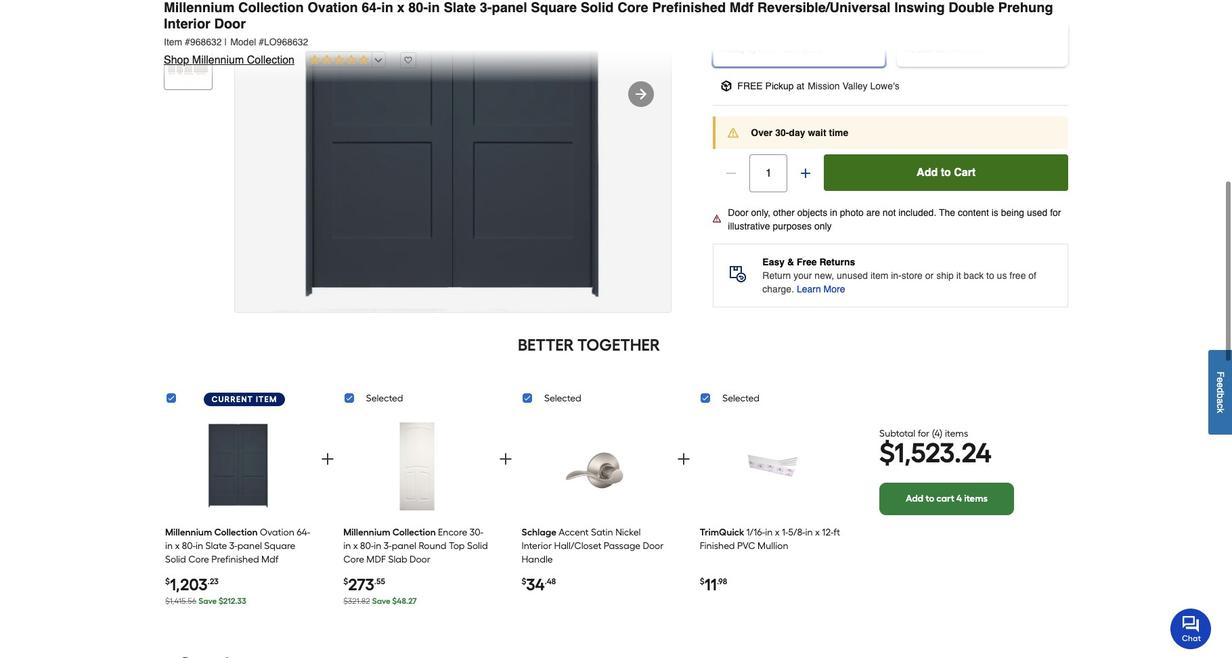 Task type: describe. For each thing, give the bounding box(es) containing it.
11 list item
[[700, 413, 847, 614]]

trimquick 1/16-in x 1-5/8-in x 12-ft finished pvc mullion image
[[730, 418, 818, 516]]

4 for add to cart 4 items
[[957, 493, 963, 505]]

$ inside $ 1,203 .23
[[165, 577, 170, 587]]

item
[[256, 395, 277, 405]]

cart
[[954, 167, 976, 179]]

add to cart
[[917, 167, 976, 179]]

accent
[[559, 527, 589, 539]]

over
[[751, 128, 773, 138]]

learn more
[[797, 284, 846, 295]]

new,
[[815, 271, 835, 281]]

f e e d b a c k button
[[1209, 350, 1233, 435]]

1,203 list item
[[165, 413, 312, 614]]

Stepper number input field with increment and decrement buttons number field
[[750, 155, 788, 193]]

interior inside the accent satin nickel interior hall/closet passage door handle
[[522, 541, 552, 552]]

slate inside ovation 64- in x 80-in slate 3-panel square solid core prefinished mdf reversible/universal inswing double prehung interior door
[[206, 541, 227, 552]]

1 feb from the left
[[779, 45, 793, 54]]

.98
[[717, 577, 728, 587]]

lo968632
[[264, 37, 308, 47]]

k
[[1216, 409, 1227, 414]]

3- inside millennium collection ovation 64-in x 80-in slate 3-panel square solid core prefinished mdf reversible/universal inswing double prehung interior door item # 968632 | model # lo968632
[[480, 0, 492, 16]]

of
[[1029, 271, 1037, 281]]

1,523
[[895, 437, 955, 470]]

millennium inside 273 list item
[[344, 527, 391, 539]]

free
[[797, 257, 817, 268]]

slate inside millennium collection ovation 64-in x 80-in slate 3-panel square solid core prefinished mdf reversible/universal inswing double prehung interior door item # 968632 | model # lo968632
[[444, 0, 476, 16]]

$ 11 .98
[[700, 575, 728, 595]]

x inside ovation 64- in x 80-in slate 3-panel square solid core prefinished mdf reversible/universal inswing double prehung interior door
[[175, 541, 180, 552]]

3- inside ovation 64- in x 80-in slate 3-panel square solid core prefinished mdf reversible/universal inswing double prehung interior door
[[229, 541, 238, 552]]

warning image
[[728, 128, 739, 138]]

as
[[905, 45, 915, 54]]

core for 1,203
[[188, 554, 209, 566]]

wait
[[808, 128, 827, 138]]

reversible/universal inside millennium collection ovation 64-in x 80-in slate 3-panel square solid core prefinished mdf reversible/universal inswing double prehung interior door item # 968632 | model # lo968632
[[758, 0, 891, 16]]

x inside millennium collection ovation 64-in x 80-in slate 3-panel square solid core prefinished mdf reversible/universal inswing double prehung interior door item # 968632 | model # lo968632
[[397, 0, 405, 16]]

not
[[883, 208, 896, 218]]

lowe's
[[871, 81, 900, 92]]

item number 9 6 8 6 3 2 and model number l o 9 6 8 6 3 2 element
[[164, 35, 1069, 49]]

encore
[[438, 527, 468, 539]]

nickel
[[616, 527, 641, 539]]

plus image for encore 30- in x 80-in 3-panel round top solid core mdf slab door
[[498, 451, 514, 467]]

door inside door only, other objects in photo are not included. the content is being used for illustrative purposes only
[[728, 208, 749, 218]]

pickup image
[[722, 81, 732, 92]]

for inside subtotal for ( 4 ) items $ 1,523 .24
[[918, 428, 930, 440]]

passage
[[604, 541, 641, 552]]

add for add to cart
[[917, 167, 938, 179]]

ready
[[722, 45, 746, 54]]

millennium collection ovation 64-in x 80-in slate 3-panel square solid core prefinished mdf reversible/universal inswing double prehung interior door item # 968632 | model # lo968632
[[164, 0, 1054, 47]]

objects
[[798, 208, 828, 218]]

save for 273
[[372, 597, 391, 606]]

content
[[958, 208, 989, 218]]

model
[[230, 37, 256, 47]]

millennium collection ovation 64-in x 80-in slate 3-panel square solid core prefinished mdf reversible/universal inswing double prehung interior door image
[[195, 418, 283, 516]]

door inside millennium collection ovation 64-in x 80-in slate 3-panel square solid core prefinished mdf reversible/universal inswing double prehung interior door item # 968632 | model # lo968632
[[214, 16, 246, 32]]

solid for 1,203
[[165, 554, 186, 566]]

better together heading
[[164, 335, 1015, 357]]

door inside the accent satin nickel interior hall/closet passage door handle
[[643, 541, 664, 552]]

items inside subtotal for ( 4 ) items $ 1,523 .24
[[945, 428, 969, 440]]

collection inside millennium collection ovation 64-in x 80-in slate 3-panel square solid core prefinished mdf reversible/universal inswing double prehung interior door item # 968632 | model # lo968632
[[238, 0, 304, 16]]

$ inside $ 11 .98
[[700, 577, 705, 587]]

day
[[789, 128, 806, 138]]

store
[[902, 271, 923, 281]]

used
[[1027, 208, 1048, 218]]

arrow right image
[[633, 86, 650, 103]]

as
[[937, 45, 946, 54]]

$321.82 save $ 48.27
[[344, 597, 417, 606]]

for inside door only, other objects in photo are not included. the content is being used for illustrative purposes only
[[1051, 208, 1062, 218]]

273
[[348, 575, 374, 595]]

mission
[[808, 81, 840, 92]]

chat invite button image
[[1171, 608, 1212, 650]]

80- for 273
[[360, 541, 374, 552]]

x left the 12- in the right of the page
[[816, 527, 820, 539]]

core inside millennium collection ovation 64-in x 80-in slate 3-panel square solid core prefinished mdf reversible/universal inswing double prehung interior door item # 968632 | model # lo968632
[[618, 0, 649, 16]]

illustrative
[[728, 221, 771, 232]]

|
[[225, 37, 227, 47]]

cart
[[937, 493, 955, 505]]

returns
[[820, 257, 856, 268]]

option group containing ready
[[708, 17, 1074, 73]]

time
[[829, 128, 849, 138]]

item
[[164, 37, 182, 47]]

ovation inside ovation 64- in x 80-in slate 3-panel square solid core prefinished mdf reversible/universal inswing double prehung interior door
[[260, 527, 295, 539]]

48.27
[[397, 597, 417, 606]]

encore 30- in x 80-in 3-panel round top solid core mdf slab door
[[344, 527, 488, 566]]

item
[[871, 271, 889, 281]]

current
[[212, 395, 253, 405]]

better together
[[518, 336, 660, 355]]

zero stars image
[[306, 54, 369, 67]]

1-
[[782, 527, 789, 539]]

double inside millennium collection ovation 64-in x 80-in slate 3-panel square solid core prefinished mdf reversible/universal inswing double prehung interior door item # 968632 | model # lo968632
[[949, 0, 995, 16]]

11
[[705, 575, 717, 595]]

ovation inside millennium collection ovation 64-in x 80-in slate 3-panel square solid core prefinished mdf reversible/universal inswing double prehung interior door item # 968632 | model # lo968632
[[308, 0, 358, 16]]

interior inside millennium collection ovation 64-in x 80-in slate 3-panel square solid core prefinished mdf reversible/universal inswing double prehung interior door item # 968632 | model # lo968632
[[164, 16, 211, 32]]

30- for encore
[[470, 527, 484, 539]]

more
[[824, 284, 846, 295]]

ovation 64- in x 80-in slate 3-panel square solid core prefinished mdf reversible/universal inswing double prehung interior door
[[165, 527, 310, 593]]

12-
[[823, 527, 834, 539]]

1 e from the top
[[1216, 378, 1227, 383]]

hall/closet
[[554, 541, 602, 552]]

trimquick
[[700, 527, 745, 539]]

ft
[[834, 527, 841, 539]]

over 30-day wait time
[[751, 128, 849, 138]]

millennium down |
[[192, 54, 244, 66]]

it
[[957, 271, 962, 281]]

panel inside millennium collection ovation 64-in x 80-in slate 3-panel square solid core prefinished mdf reversible/universal inswing double prehung interior door item # 968632 | model # lo968632
[[492, 0, 527, 16]]

$ 273 .55
[[344, 575, 385, 595]]

mdf inside millennium collection ovation 64-in x 80-in slate 3-panel square solid core prefinished mdf reversible/universal inswing double prehung interior door item # 968632 | model # lo968632
[[730, 0, 754, 16]]

handle
[[522, 554, 553, 566]]

3- inside encore 30- in x 80-in 3-panel round top solid core mdf slab door
[[384, 541, 392, 552]]

$321.82
[[344, 597, 370, 606]]

only,
[[752, 208, 771, 218]]

millennium inside millennium collection ovation 64-in x 80-in slate 3-panel square solid core prefinished mdf reversible/universal inswing double prehung interior door item # 968632 | model # lo968632
[[164, 0, 235, 16]]

2 # from the left
[[259, 37, 264, 47]]

mon,
[[759, 45, 777, 54]]

in inside door only, other objects in photo are not included. the content is being used for illustrative purposes only
[[830, 208, 838, 218]]

c
[[1216, 404, 1227, 409]]

$ 1,203 .23
[[165, 575, 219, 595]]

subtotal
[[880, 428, 916, 440]]

$ inside the $ 34 .48
[[522, 577, 527, 587]]

free
[[738, 81, 763, 92]]

add to cart button
[[825, 155, 1069, 191]]

64- inside millennium collection ovation 64-in x 80-in slate 3-panel square solid core prefinished mdf reversible/universal inswing double prehung interior door item # 968632 | model # lo968632
[[362, 0, 381, 16]]

1,203
[[170, 575, 208, 595]]

or
[[926, 271, 934, 281]]

add to cart 4 items link
[[880, 483, 1015, 516]]

together
[[578, 336, 660, 355]]

x left 1-
[[775, 527, 780, 539]]

pvc
[[738, 541, 756, 552]]

4 for subtotal for ( 4 ) items $ 1,523 .24
[[935, 428, 940, 440]]

subtotal for ( 4 ) items $ 1,523 .24
[[880, 428, 992, 470]]

mdf
[[367, 554, 386, 566]]

back
[[964, 271, 984, 281]]

solid inside millennium collection ovation 64-in x 80-in slate 3-panel square solid core prefinished mdf reversible/universal inswing double prehung interior door item # 968632 | model # lo968632
[[581, 0, 614, 16]]

212.33
[[223, 597, 246, 606]]

80- for 1,203
[[182, 541, 196, 552]]

included.
[[899, 208, 937, 218]]



Task type: locate. For each thing, give the bounding box(es) containing it.
millennium collection
[[165, 527, 258, 539], [344, 527, 436, 539]]

in
[[381, 0, 393, 16], [428, 0, 440, 16], [830, 208, 838, 218], [766, 527, 773, 539], [806, 527, 813, 539], [165, 541, 173, 552], [196, 541, 203, 552], [344, 541, 351, 552], [374, 541, 382, 552]]

0 horizontal spatial core
[[188, 554, 209, 566]]

1 vertical spatial reversible/universal
[[165, 568, 252, 579]]

1 horizontal spatial save
[[372, 597, 391, 606]]

collection inside 1,203 list item
[[214, 527, 258, 539]]

1 horizontal spatial prehung
[[999, 0, 1054, 16]]

inswing inside ovation 64- in x 80-in slate 3-panel square solid core prefinished mdf reversible/universal inswing double prehung interior door
[[254, 568, 287, 579]]

collection up round
[[393, 527, 436, 539]]

$ inside subtotal for ( 4 ) items $ 1,523 .24
[[880, 437, 895, 470]]

.23
[[208, 577, 219, 587]]

1 horizontal spatial to
[[941, 167, 951, 179]]

1 vertical spatial prefinished
[[212, 554, 259, 566]]

4 inside subtotal for ( 4 ) items $ 1,523 .24
[[935, 428, 940, 440]]

0 horizontal spatial save
[[199, 597, 217, 606]]

square inside ovation 64- in x 80-in slate 3-panel square solid core prefinished mdf reversible/universal inswing double prehung interior door
[[264, 541, 295, 552]]

solid for 273
[[467, 541, 488, 552]]

0 horizontal spatial feb
[[779, 45, 793, 54]]

millennium up 1,203
[[165, 527, 212, 539]]

warning image
[[713, 215, 722, 223]]

collection down lo968632
[[247, 54, 295, 66]]

0 vertical spatial 64-
[[362, 0, 381, 16]]

2 horizontal spatial 3-
[[480, 0, 492, 16]]

1 vertical spatial prehung
[[198, 581, 235, 593]]

0 vertical spatial 4
[[935, 428, 940, 440]]

34 list item
[[522, 413, 669, 614]]

save inside 273 list item
[[372, 597, 391, 606]]

0 vertical spatial solid
[[581, 0, 614, 16]]

to inside button
[[941, 167, 951, 179]]

0 horizontal spatial solid
[[165, 554, 186, 566]]

0 horizontal spatial 4
[[935, 428, 940, 440]]

double up 3
[[949, 0, 995, 16]]

1 vertical spatial 30-
[[470, 527, 484, 539]]

80- inside ovation 64- in x 80-in slate 3-panel square solid core prefinished mdf reversible/universal inswing double prehung interior door
[[182, 541, 196, 552]]

add inside add to cart button
[[917, 167, 938, 179]]

solid up the item number 9 6 8 6 3 2 and model number l o 9 6 8 6 3 2 element
[[581, 0, 614, 16]]

# right item
[[185, 37, 190, 47]]

millennium collection inside 1,203 list item
[[165, 527, 258, 539]]

0 vertical spatial interior
[[164, 16, 211, 32]]

plus image for ovation 64- in x 80-in slate 3-panel square solid core prefinished mdf reversible/universal inswing double prehung interior door
[[320, 451, 336, 467]]

30- inside encore 30- in x 80-in 3-panel round top solid core mdf slab door
[[470, 527, 484, 539]]

the
[[939, 208, 956, 218]]

1 vertical spatial inswing
[[254, 568, 287, 579]]

as soon as sat, feb 3
[[905, 45, 985, 54]]

prefinished up .23
[[212, 554, 259, 566]]

0 horizontal spatial for
[[918, 428, 930, 440]]

1 vertical spatial slate
[[206, 541, 227, 552]]

shop millennium collection
[[164, 54, 295, 66]]

prehung inside millennium collection ovation 64-in x 80-in slate 3-panel square solid core prefinished mdf reversible/universal inswing double prehung interior door item # 968632 | model # lo968632
[[999, 0, 1054, 16]]

door right passage
[[643, 541, 664, 552]]

millennium collection for 1,203
[[165, 527, 258, 539]]

current item
[[212, 395, 277, 405]]

0 horizontal spatial selected
[[366, 393, 403, 405]]

0 vertical spatial inswing
[[895, 0, 945, 16]]

core up the item number 9 6 8 6 3 2 and model number l o 9 6 8 6 3 2 element
[[618, 0, 649, 16]]

reversible/universal up the (est.)
[[758, 0, 891, 16]]

273 list item
[[344, 413, 490, 614]]

core
[[618, 0, 649, 16], [188, 554, 209, 566], [344, 554, 364, 566]]

core inside ovation 64- in x 80-in slate 3-panel square solid core prefinished mdf reversible/universal inswing double prehung interior door
[[188, 554, 209, 566]]

80- up 1,203
[[182, 541, 196, 552]]

1 save from the left
[[199, 597, 217, 606]]

4 right subtotal
[[935, 428, 940, 440]]

panel inside encore 30- in x 80-in 3-panel round top solid core mdf slab door
[[392, 541, 417, 552]]

2 horizontal spatial core
[[618, 0, 649, 16]]

interior up 212.33
[[237, 581, 267, 593]]

millennium collection inside 273 list item
[[344, 527, 436, 539]]

3-
[[480, 0, 492, 16], [229, 541, 238, 552], [384, 541, 392, 552]]

0 horizontal spatial to
[[926, 493, 935, 505]]

&
[[788, 257, 795, 268]]

0 horizontal spatial slate
[[206, 541, 227, 552]]

option group
[[708, 17, 1074, 73]]

door right .23
[[269, 581, 290, 593]]

slate
[[444, 0, 476, 16], [206, 541, 227, 552]]

1 horizontal spatial 30-
[[776, 128, 789, 138]]

x up 1,203
[[175, 541, 180, 552]]

double
[[949, 0, 995, 16], [165, 581, 196, 593]]

30- for over
[[776, 128, 789, 138]]

feb
[[779, 45, 793, 54], [965, 45, 979, 54]]

1 horizontal spatial reversible/universal
[[758, 0, 891, 16]]

to left the cart
[[926, 493, 935, 505]]

0 horizontal spatial mdf
[[261, 554, 279, 566]]

2 save from the left
[[372, 597, 391, 606]]

1 horizontal spatial #
[[259, 37, 264, 47]]

items right the cart
[[965, 493, 988, 505]]

$ 34 .48
[[522, 575, 556, 595]]

add to cart 4 items
[[906, 493, 988, 505]]

prehung inside ovation 64- in x 80-in slate 3-panel square solid core prefinished mdf reversible/universal inswing double prehung interior door
[[198, 581, 235, 593]]

schlage
[[522, 527, 557, 539]]

door inside encore 30- in x 80-in 3-panel round top solid core mdf slab door
[[410, 554, 431, 566]]

prefinished
[[652, 0, 726, 16], [212, 554, 259, 566]]

reversible/universal inside ovation 64- in x 80-in slate 3-panel square solid core prefinished mdf reversible/universal inswing double prehung interior door
[[165, 568, 252, 579]]

door
[[214, 16, 246, 32], [728, 208, 749, 218], [643, 541, 664, 552], [410, 554, 431, 566], [269, 581, 290, 593]]

2 vertical spatial solid
[[165, 554, 186, 566]]

valley
[[843, 81, 868, 92]]

unused
[[837, 271, 868, 281]]

feb left 5
[[779, 45, 793, 54]]

door up |
[[214, 16, 246, 32]]

0 vertical spatial for
[[1051, 208, 1062, 218]]

x up 273
[[353, 541, 358, 552]]

core up $ 1,203 .23
[[188, 554, 209, 566]]

0 horizontal spatial interior
[[164, 16, 211, 32]]

prefinished up ready
[[652, 0, 726, 16]]

is
[[992, 208, 999, 218]]

f e e d b a c k
[[1216, 372, 1227, 414]]

e up b
[[1216, 383, 1227, 388]]

x up heart outline icon
[[397, 0, 405, 16]]

millennium collection  #lo968632 image
[[235, 0, 671, 313]]

1 horizontal spatial slate
[[444, 0, 476, 16]]

1 horizontal spatial feb
[[965, 45, 979, 54]]

solid up 1,203
[[165, 554, 186, 566]]

add inside add to cart 4 items link
[[906, 493, 924, 505]]

1 vertical spatial add
[[906, 493, 924, 505]]

1 horizontal spatial inswing
[[895, 0, 945, 16]]

add for add to cart 4 items
[[906, 493, 924, 505]]

items right )
[[945, 428, 969, 440]]

millennium collection up .23
[[165, 527, 258, 539]]

save down .23
[[199, 597, 217, 606]]

0 vertical spatial prefinished
[[652, 0, 726, 16]]

by
[[748, 45, 757, 54]]

collection inside 273 list item
[[393, 527, 436, 539]]

0 vertical spatial add
[[917, 167, 938, 179]]

0 horizontal spatial 80-
[[182, 541, 196, 552]]

reversible/universal up the $1,415.56 save $ 212.33
[[165, 568, 252, 579]]

1 horizontal spatial core
[[344, 554, 364, 566]]

1 vertical spatial 4
[[957, 493, 963, 505]]

free pickup at mission valley lowe's
[[738, 81, 900, 92]]

1 vertical spatial solid
[[467, 541, 488, 552]]

1 vertical spatial mdf
[[261, 554, 279, 566]]

0 vertical spatial ovation
[[308, 0, 358, 16]]

for left (
[[918, 428, 930, 440]]

1 # from the left
[[185, 37, 190, 47]]

schlage accent satin nickel interior hall/closet passage door handle image
[[551, 418, 639, 516]]

2 millennium collection from the left
[[344, 527, 436, 539]]

d
[[1216, 388, 1227, 394]]

e up d
[[1216, 378, 1227, 383]]

0 horizontal spatial inswing
[[254, 568, 287, 579]]

better
[[518, 336, 574, 355]]

1/16-in x 1-5/8-in x 12-ft finished pvc mullion
[[700, 527, 841, 552]]

title image
[[167, 0, 209, 32]]

f
[[1216, 372, 1227, 378]]

being
[[1002, 208, 1025, 218]]

satin
[[591, 527, 614, 539]]

.48
[[545, 577, 556, 587]]

panel inside ovation 64- in x 80-in slate 3-panel square solid core prefinished mdf reversible/universal inswing double prehung interior door
[[238, 541, 262, 552]]

heart outline image
[[400, 52, 417, 68]]

1 horizontal spatial 4
[[957, 493, 963, 505]]

80- inside encore 30- in x 80-in 3-panel round top solid core mdf slab door
[[360, 541, 374, 552]]

3
[[981, 45, 985, 54]]

interior inside ovation 64- in x 80-in slate 3-panel square solid core prefinished mdf reversible/universal inswing double prehung interior door
[[237, 581, 267, 593]]

to left us
[[987, 271, 995, 281]]

2 feb from the left
[[965, 45, 979, 54]]

in-
[[892, 271, 902, 281]]

door up 'illustrative'
[[728, 208, 749, 218]]

core inside encore 30- in x 80-in 3-panel round top solid core mdf slab door
[[344, 554, 364, 566]]

selected for 34
[[545, 393, 582, 405]]

4 right the cart
[[957, 493, 963, 505]]

30- right over
[[776, 128, 789, 138]]

minus image
[[725, 167, 739, 180]]

to for add to cart
[[941, 167, 951, 179]]

0 horizontal spatial 3-
[[229, 541, 238, 552]]

easy & free returns return your new, unused item in-store or ship it back to us free of charge.
[[763, 257, 1037, 295]]

feb left 3
[[965, 45, 979, 54]]

millennium up mdf
[[344, 527, 391, 539]]

collection up .23
[[214, 527, 258, 539]]

your
[[794, 271, 812, 281]]

0 horizontal spatial reversible/universal
[[165, 568, 252, 579]]

0 horizontal spatial ovation
[[260, 527, 295, 539]]

mdf inside ovation 64- in x 80-in slate 3-panel square solid core prefinished mdf reversible/universal inswing double prehung interior door
[[261, 554, 279, 566]]

1 horizontal spatial prefinished
[[652, 0, 726, 16]]

1 vertical spatial 64-
[[297, 527, 310, 539]]

to left cart
[[941, 167, 951, 179]]

1 vertical spatial for
[[918, 428, 930, 440]]

door only, other objects in photo are not included. the content is being used for illustrative purposes only
[[728, 208, 1062, 232]]

collection up lo968632
[[238, 0, 304, 16]]

0 vertical spatial items
[[945, 428, 969, 440]]

0 horizontal spatial double
[[165, 581, 196, 593]]

sat,
[[948, 45, 962, 54]]

door inside ovation 64- in x 80-in slate 3-panel square solid core prefinished mdf reversible/universal inswing double prehung interior door
[[269, 581, 290, 593]]

2 e from the top
[[1216, 383, 1227, 388]]

$1,415.56
[[165, 597, 196, 606]]

mullion
[[758, 541, 789, 552]]

5
[[795, 45, 800, 54]]

double up $1,415.56
[[165, 581, 196, 593]]

1 vertical spatial items
[[965, 493, 988, 505]]

30- right encore in the left of the page
[[470, 527, 484, 539]]

1 horizontal spatial solid
[[467, 541, 488, 552]]

2 horizontal spatial panel
[[492, 0, 527, 16]]

64- inside ovation 64- in x 80-in slate 3-panel square solid core prefinished mdf reversible/universal inswing double prehung interior door
[[297, 527, 310, 539]]

1 vertical spatial double
[[165, 581, 196, 593]]

solid inside encore 30- in x 80-in 3-panel round top solid core mdf slab door
[[467, 541, 488, 552]]

add left cart
[[917, 167, 938, 179]]

interior up item
[[164, 16, 211, 32]]

millennium
[[164, 0, 235, 16], [192, 54, 244, 66], [165, 527, 212, 539], [344, 527, 391, 539]]

x inside encore 30- in x 80-in 3-panel round top solid core mdf slab door
[[353, 541, 358, 552]]

80- up heart outline icon
[[409, 0, 428, 16]]

0 horizontal spatial prehung
[[198, 581, 235, 593]]

ready by mon, feb 5 (est.)
[[722, 45, 822, 54]]

solid right top
[[467, 541, 488, 552]]

1 horizontal spatial for
[[1051, 208, 1062, 218]]

millennium collection  #lo968632 - thumbnail4 image
[[167, 45, 209, 87]]

3 selected from the left
[[723, 393, 760, 405]]

for right used
[[1051, 208, 1062, 218]]

core left mdf
[[344, 554, 364, 566]]

1 horizontal spatial ovation
[[308, 0, 358, 16]]

square
[[531, 0, 577, 16], [264, 541, 295, 552]]

solid inside ovation 64- in x 80-in slate 3-panel square solid core prefinished mdf reversible/universal inswing double prehung interior door
[[165, 554, 186, 566]]

x
[[397, 0, 405, 16], [775, 527, 780, 539], [816, 527, 820, 539], [175, 541, 180, 552], [353, 541, 358, 552]]

1 horizontal spatial double
[[949, 0, 995, 16]]

plus image
[[799, 167, 813, 180], [320, 451, 336, 467], [498, 451, 514, 467], [676, 451, 693, 467]]

0 vertical spatial mdf
[[730, 0, 754, 16]]

0 horizontal spatial panel
[[238, 541, 262, 552]]

2 horizontal spatial solid
[[581, 0, 614, 16]]

round
[[419, 541, 447, 552]]

1 millennium collection from the left
[[165, 527, 258, 539]]

e
[[1216, 378, 1227, 383], [1216, 383, 1227, 388]]

2 horizontal spatial selected
[[723, 393, 760, 405]]

1 horizontal spatial millennium collection
[[344, 527, 436, 539]]

door down round
[[410, 554, 431, 566]]

inswing up soon
[[895, 0, 945, 16]]

1 vertical spatial square
[[264, 541, 295, 552]]

2 horizontal spatial to
[[987, 271, 995, 281]]

0 vertical spatial slate
[[444, 0, 476, 16]]

1 selected from the left
[[366, 393, 403, 405]]

inswing right .23
[[254, 568, 287, 579]]

80- inside millennium collection ovation 64-in x 80-in slate 3-panel square solid core prefinished mdf reversible/universal inswing double prehung interior door item # 968632 | model # lo968632
[[409, 0, 428, 16]]

0 vertical spatial 30-
[[776, 128, 789, 138]]

0 horizontal spatial square
[[264, 541, 295, 552]]

0 vertical spatial double
[[949, 0, 995, 16]]

2 horizontal spatial interior
[[522, 541, 552, 552]]

millennium collection up slab
[[344, 527, 436, 539]]

mdf
[[730, 0, 754, 16], [261, 554, 279, 566]]

64-
[[362, 0, 381, 16], [297, 527, 310, 539]]

0 horizontal spatial 30-
[[470, 527, 484, 539]]

save for 1,203
[[199, 597, 217, 606]]

1 vertical spatial ovation
[[260, 527, 295, 539]]

0 horizontal spatial prefinished
[[212, 554, 259, 566]]

0 horizontal spatial millennium collection
[[165, 527, 258, 539]]

2 selected from the left
[[545, 393, 582, 405]]

interior up handle
[[522, 541, 552, 552]]

0 horizontal spatial #
[[185, 37, 190, 47]]

1 horizontal spatial square
[[531, 0, 577, 16]]

core for 273
[[344, 554, 364, 566]]

(
[[932, 428, 935, 440]]

# right model
[[259, 37, 264, 47]]

millennium inside 1,203 list item
[[165, 527, 212, 539]]

millennium collection encore 30-in x 80-in 3-panel round top solid core mdf slab door image
[[373, 418, 461, 516]]

1 horizontal spatial selected
[[545, 393, 582, 405]]

to for add to cart 4 items
[[926, 493, 935, 505]]

millennium collection for 273
[[344, 527, 436, 539]]

0 vertical spatial to
[[941, 167, 951, 179]]

prefinished inside millennium collection ovation 64-in x 80-in slate 3-panel square solid core prefinished mdf reversible/universal inswing double prehung interior door item # 968632 | model # lo968632
[[652, 0, 726, 16]]

square inside millennium collection ovation 64-in x 80-in slate 3-panel square solid core prefinished mdf reversible/universal inswing double prehung interior door item # 968632 | model # lo968632
[[531, 0, 577, 16]]

2 horizontal spatial 80-
[[409, 0, 428, 16]]

$ inside $ 273 .55
[[344, 577, 348, 587]]

1 vertical spatial interior
[[522, 541, 552, 552]]

1 horizontal spatial 64-
[[362, 0, 381, 16]]

0 vertical spatial reversible/universal
[[758, 0, 891, 16]]

inswing inside millennium collection ovation 64-in x 80-in slate 3-panel square solid core prefinished mdf reversible/universal inswing double prehung interior door item # 968632 | model # lo968632
[[895, 0, 945, 16]]

1 horizontal spatial 80-
[[360, 541, 374, 552]]

2 vertical spatial to
[[926, 493, 935, 505]]

add
[[917, 167, 938, 179], [906, 493, 924, 505]]

double inside ovation 64- in x 80-in slate 3-panel square solid core prefinished mdf reversible/universal inswing double prehung interior door
[[165, 581, 196, 593]]

1 horizontal spatial 3-
[[384, 541, 392, 552]]

ship
[[937, 271, 954, 281]]

plus image for accent satin nickel interior hall/closet passage door handle
[[676, 451, 693, 467]]

to inside easy & free returns return your new, unused item in-store or ship it back to us free of charge.
[[987, 271, 995, 281]]

ovation
[[308, 0, 358, 16], [260, 527, 295, 539]]

0 vertical spatial square
[[531, 0, 577, 16]]

34
[[527, 575, 545, 595]]

other
[[774, 208, 795, 218]]

1 horizontal spatial interior
[[237, 581, 267, 593]]

1 horizontal spatial mdf
[[730, 0, 754, 16]]

at
[[797, 81, 805, 92]]

prefinished inside ovation 64- in x 80-in slate 3-panel square solid core prefinished mdf reversible/universal inswing double prehung interior door
[[212, 554, 259, 566]]

2 vertical spatial interior
[[237, 581, 267, 593]]

save
[[199, 597, 217, 606], [372, 597, 391, 606]]

charge.
[[763, 284, 795, 295]]

80- up mdf
[[360, 541, 374, 552]]

save down .55
[[372, 597, 391, 606]]

1 horizontal spatial panel
[[392, 541, 417, 552]]

selected for 11
[[723, 393, 760, 405]]

30-
[[776, 128, 789, 138], [470, 527, 484, 539]]

1 vertical spatial to
[[987, 271, 995, 281]]

save inside 1,203 list item
[[199, 597, 217, 606]]

0 horizontal spatial 64-
[[297, 527, 310, 539]]

0 vertical spatial prehung
[[999, 0, 1054, 16]]

selected
[[366, 393, 403, 405], [545, 393, 582, 405], [723, 393, 760, 405]]

interior
[[164, 16, 211, 32], [522, 541, 552, 552], [237, 581, 267, 593]]

items
[[945, 428, 969, 440], [965, 493, 988, 505]]

free
[[1010, 271, 1026, 281]]

accent satin nickel interior hall/closet passage door handle
[[522, 527, 664, 566]]

(est.)
[[802, 45, 822, 54]]

1/16-
[[747, 527, 766, 539]]

add left the cart
[[906, 493, 924, 505]]

millennium up 968632
[[164, 0, 235, 16]]



Task type: vqa. For each thing, say whether or not it's contained in the screenshot.
"Furniture" to the bottom
no



